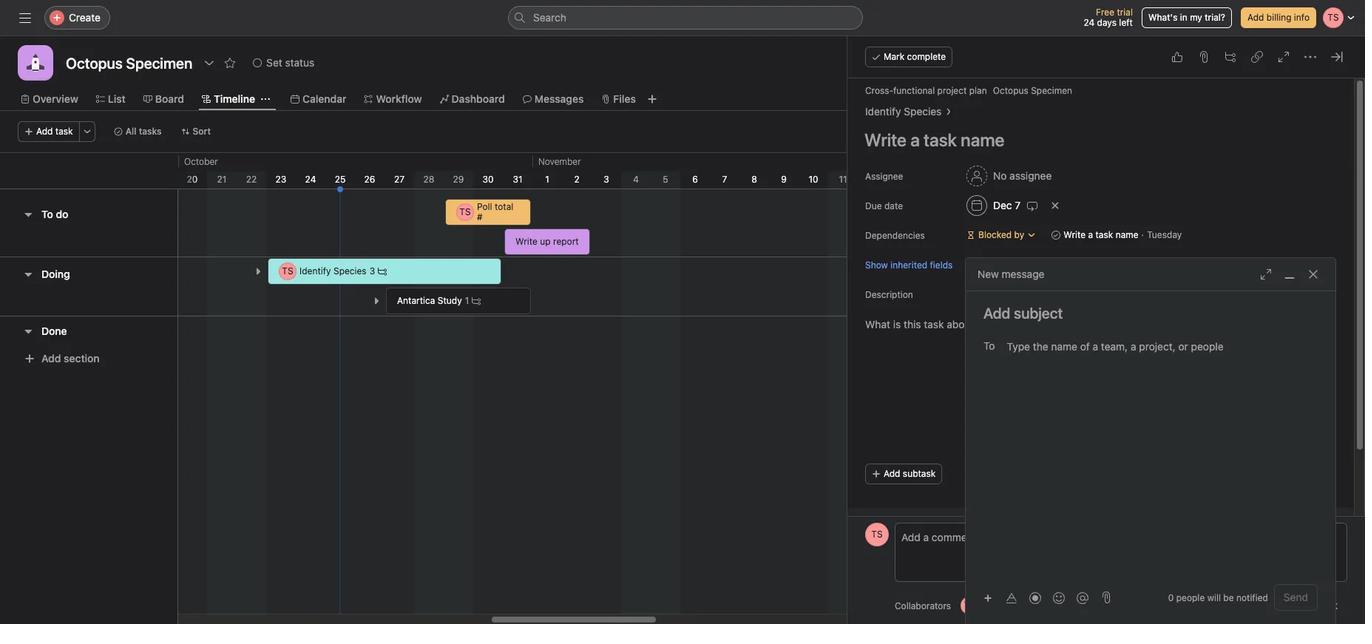 Task type: describe. For each thing, give the bounding box(es) containing it.
no assignee button
[[960, 163, 1059, 189]]

0 horizontal spatial species
[[334, 266, 367, 277]]

formatting image
[[1006, 592, 1018, 604]]

poll total #
[[477, 201, 514, 223]]

0
[[1169, 592, 1174, 603]]

functional
[[893, 85, 935, 96]]

antartica
[[397, 295, 435, 306]]

collapse task list for the section to do image
[[22, 209, 34, 220]]

5
[[663, 174, 668, 185]]

to for to
[[984, 339, 995, 352]]

create button
[[44, 6, 110, 30]]

description
[[865, 289, 913, 300]]

add or remove collaborators image
[[1029, 601, 1038, 610]]

billing
[[1267, 12, 1292, 23]]

close image
[[1308, 269, 1320, 280]]

add to starred image
[[224, 57, 236, 69]]

leave
[[1286, 599, 1315, 612]]

0 likes. click to like this task image
[[1172, 51, 1183, 63]]

name
[[1116, 229, 1139, 240]]

1 inside november 1
[[545, 174, 549, 185]]

to do button
[[41, 201, 68, 228]]

mark complete
[[884, 51, 946, 62]]

8
[[752, 174, 757, 185]]

show subtasks for task identify species image
[[254, 267, 263, 276]]

29
[[453, 174, 464, 185]]

collapse task list for the section doing image
[[22, 269, 34, 280]]

notified
[[1237, 592, 1268, 603]]

26
[[364, 174, 375, 185]]

0 people will be notified
[[1169, 592, 1268, 603]]

Add subject text field
[[966, 303, 1336, 324]]

overview
[[33, 92, 78, 105]]

31
[[513, 174, 523, 185]]

left
[[1119, 17, 1133, 28]]

october
[[184, 156, 218, 167]]

0 horizontal spatial 3
[[370, 266, 375, 277]]

at mention image
[[1077, 592, 1089, 604]]

doing
[[41, 268, 70, 280]]

done
[[41, 324, 67, 337]]

mark
[[884, 51, 905, 62]]

what's in my trial? button
[[1142, 7, 1232, 28]]

rocket image
[[27, 54, 44, 72]]

show inherited fields
[[865, 259, 953, 270]]

add for add billing info
[[1248, 12, 1264, 23]]

show inherited fields button
[[865, 258, 953, 272]]

write up report
[[516, 236, 579, 247]]

insert an object image
[[984, 594, 993, 602]]

leave task
[[1286, 599, 1338, 612]]

by
[[1014, 229, 1025, 240]]

0 horizontal spatial identify species
[[300, 266, 367, 277]]

0 horizontal spatial 7
[[722, 174, 727, 185]]

repeats image
[[1027, 200, 1039, 212]]

leftcount image for 3
[[378, 267, 387, 276]]

free trial 24 days left
[[1084, 7, 1133, 28]]

add subtask image
[[1225, 51, 1237, 63]]

inherited
[[891, 259, 928, 270]]

7 inside dec 7 dropdown button
[[1015, 199, 1021, 212]]

info
[[1294, 12, 1310, 23]]

add for add section
[[41, 352, 61, 365]]

identify species link
[[865, 104, 942, 120]]

send
[[1284, 591, 1308, 604]]

4
[[633, 174, 639, 185]]

add subtask button
[[865, 464, 943, 484]]

search
[[533, 11, 567, 24]]

set
[[266, 56, 282, 69]]

cross-functional project plan link
[[865, 85, 987, 96]]

files
[[613, 92, 636, 105]]

search list box
[[508, 6, 863, 30]]

30
[[483, 174, 494, 185]]

task for add task
[[55, 126, 73, 137]]

will
[[1208, 592, 1221, 603]]

attachments: add a file to this task, image
[[1198, 51, 1210, 63]]

add billing info
[[1248, 12, 1310, 23]]

0 horizontal spatial 1
[[465, 295, 469, 306]]

full screen image
[[1278, 51, 1290, 63]]

no assignee
[[993, 169, 1052, 182]]

emoji image
[[1053, 592, 1065, 604]]

subtask
[[903, 468, 936, 479]]

set status
[[266, 56, 315, 69]]

set status button
[[246, 53, 321, 73]]

record a video image
[[1030, 592, 1041, 604]]

cross-functional project plan octopus specimen
[[865, 85, 1073, 96]]

to for to do
[[41, 208, 53, 220]]

dec 7
[[993, 199, 1021, 212]]

be
[[1224, 592, 1234, 603]]

1 vertical spatial ts button
[[961, 597, 979, 615]]

a
[[1088, 229, 1093, 240]]

6
[[692, 174, 698, 185]]

dashboard
[[452, 92, 505, 105]]

toolbar inside dialog
[[978, 587, 1096, 608]]

27
[[394, 174, 405, 185]]

calendar
[[302, 92, 347, 105]]

create
[[69, 11, 101, 24]]

board
[[155, 92, 184, 105]]

november 1
[[538, 156, 581, 185]]

trial?
[[1205, 12, 1226, 23]]

new message
[[978, 268, 1045, 280]]

doing button
[[41, 261, 70, 288]]

add section button
[[18, 345, 106, 372]]

25
[[335, 174, 346, 185]]

collapse task list for the section done image
[[22, 325, 34, 337]]

cross-
[[865, 85, 893, 96]]

10
[[809, 174, 818, 185]]

add task button
[[18, 121, 80, 142]]

leave task button
[[1262, 592, 1348, 619]]

1 vertical spatial identify
[[300, 266, 331, 277]]

november
[[538, 156, 581, 167]]



Task type: locate. For each thing, give the bounding box(es) containing it.
0 horizontal spatial task
[[55, 126, 73, 137]]

main content inside dialog
[[848, 78, 1354, 592]]

0 vertical spatial identify species
[[865, 105, 942, 118]]

0 vertical spatial task
[[55, 126, 73, 137]]

add down the done button
[[41, 352, 61, 365]]

1 horizontal spatial species
[[904, 105, 942, 118]]

species inside identify species link
[[904, 105, 942, 118]]

1 vertical spatial 3
[[370, 266, 375, 277]]

add tab image
[[646, 93, 658, 105]]

2 horizontal spatial task
[[1317, 599, 1338, 612]]

show
[[865, 259, 888, 270]]

tasks
[[139, 126, 162, 137]]

24 left 25
[[305, 174, 316, 185]]

task for leave task
[[1317, 599, 1338, 612]]

None text field
[[62, 50, 196, 76]]

add task
[[36, 126, 73, 137]]

write for write up report
[[516, 236, 538, 247]]

1 horizontal spatial identify
[[865, 105, 901, 118]]

identify down the cross-
[[865, 105, 901, 118]]

write for write a task name
[[1064, 229, 1086, 240]]

specimen
[[1031, 85, 1073, 96]]

1 horizontal spatial 24
[[1084, 17, 1095, 28]]

tab actions image
[[261, 95, 270, 104]]

0 vertical spatial 1
[[545, 174, 549, 185]]

identify
[[865, 105, 901, 118], [300, 266, 331, 277]]

list
[[108, 92, 126, 105]]

dependencies
[[865, 230, 925, 241]]

0 vertical spatial 24
[[1084, 17, 1095, 28]]

1 vertical spatial to
[[984, 339, 995, 352]]

add left billing
[[1248, 12, 1264, 23]]

1 horizontal spatial leftcount image
[[472, 297, 481, 305]]

add inside "button"
[[41, 352, 61, 365]]

to
[[41, 208, 53, 220], [984, 339, 995, 352]]

ts down the add subtask button on the bottom right of the page
[[872, 529, 883, 540]]

ts left # at the left
[[460, 206, 471, 217]]

ts button left insert an object icon
[[961, 597, 979, 615]]

28
[[423, 174, 435, 185]]

task right leave at the right
[[1317, 599, 1338, 612]]

0 vertical spatial to
[[41, 208, 53, 220]]

1 down november
[[545, 174, 549, 185]]

0 vertical spatial identify
[[865, 105, 901, 118]]

more actions for this task image
[[1305, 51, 1317, 63]]

leftcount image right study
[[472, 297, 481, 305]]

main content
[[848, 78, 1354, 592]]

messages link
[[523, 91, 584, 107]]

2
[[574, 174, 580, 185]]

dialog containing new message
[[966, 258, 1336, 624]]

1 vertical spatial identify species
[[300, 266, 367, 277]]

section
[[64, 352, 100, 365]]

1 vertical spatial 24
[[305, 174, 316, 185]]

total
[[495, 201, 514, 212]]

0 horizontal spatial write
[[516, 236, 538, 247]]

toolbar
[[978, 587, 1096, 608]]

timeline
[[214, 92, 255, 105]]

send button
[[1274, 584, 1318, 611]]

octopus specimen link
[[993, 85, 1073, 96]]

write left a on the top of page
[[1064, 229, 1086, 240]]

add for add subtask
[[884, 468, 901, 479]]

0 vertical spatial leftcount image
[[378, 267, 387, 276]]

date
[[885, 200, 903, 212]]

dialog containing identify species
[[848, 36, 1365, 624]]

no
[[993, 169, 1007, 182]]

2 vertical spatial task
[[1317, 599, 1338, 612]]

1 vertical spatial 1
[[465, 295, 469, 306]]

leftcount image
[[378, 267, 387, 276], [472, 297, 481, 305]]

7 left 8 at the right of the page
[[722, 174, 727, 185]]

add inside button
[[884, 468, 901, 479]]

what's
[[1149, 12, 1178, 23]]

identify species inside main content
[[865, 105, 942, 118]]

22
[[246, 174, 257, 185]]

1 horizontal spatial write
[[1064, 229, 1086, 240]]

ts button down the add subtask button on the bottom right of the page
[[865, 523, 889, 547]]

up
[[540, 236, 551, 247]]

3 left 4
[[604, 174, 609, 185]]

show subtasks for task antartica study image
[[372, 297, 381, 305]]

0 vertical spatial 7
[[722, 174, 727, 185]]

task right a on the top of page
[[1096, 229, 1113, 240]]

project
[[938, 85, 967, 96]]

write left up
[[516, 236, 538, 247]]

what's in my trial?
[[1149, 12, 1226, 23]]

1 horizontal spatial task
[[1096, 229, 1113, 240]]

dec 7 button
[[960, 192, 1045, 219]]

0 horizontal spatial ts button
[[865, 523, 889, 547]]

0 horizontal spatial leftcount image
[[378, 267, 387, 276]]

0 horizontal spatial 24
[[305, 174, 316, 185]]

tuesday
[[1147, 229, 1182, 240]]

Task Name text field
[[855, 123, 1337, 157]]

1 vertical spatial task
[[1096, 229, 1113, 240]]

9
[[781, 174, 787, 185]]

copy task link image
[[1252, 51, 1263, 63]]

7 left repeats image
[[1015, 199, 1021, 212]]

study
[[438, 295, 462, 306]]

0 vertical spatial 3
[[604, 174, 609, 185]]

my
[[1190, 12, 1203, 23]]

1 vertical spatial 7
[[1015, 199, 1021, 212]]

due date
[[865, 200, 903, 212]]

octopus
[[993, 85, 1029, 96]]

dec
[[993, 199, 1012, 212]]

0 horizontal spatial to
[[41, 208, 53, 220]]

add down overview link
[[36, 126, 53, 137]]

sort button
[[174, 121, 218, 142]]

leftcount image up the show subtasks for task antartica study image
[[378, 267, 387, 276]]

1 horizontal spatial identify species
[[865, 105, 942, 118]]

add section
[[41, 352, 100, 365]]

11
[[839, 174, 847, 185]]

close details image
[[1331, 51, 1343, 63]]

24 inside the free trial 24 days left
[[1084, 17, 1095, 28]]

ts left insert an object icon
[[964, 600, 975, 611]]

to inside button
[[41, 208, 53, 220]]

1 right study
[[465, 295, 469, 306]]

complete
[[907, 51, 946, 62]]

1 horizontal spatial 3
[[604, 174, 609, 185]]

Type the name of a team, a project, or people text field
[[1007, 337, 1235, 355]]

sort
[[193, 126, 211, 137]]

1 horizontal spatial 1
[[545, 174, 549, 185]]

add subtask
[[884, 468, 936, 479]]

1 vertical spatial leftcount image
[[472, 297, 481, 305]]

add for add task
[[36, 126, 53, 137]]

1 vertical spatial species
[[334, 266, 367, 277]]

21
[[217, 174, 227, 185]]

in
[[1180, 12, 1188, 23]]

expand popout to full screen image
[[1260, 269, 1272, 280]]

0 vertical spatial ts button
[[865, 523, 889, 547]]

24 left days
[[1084, 17, 1095, 28]]

dialog
[[848, 36, 1365, 624], [966, 258, 1336, 624]]

add left subtask
[[884, 468, 901, 479]]

mark complete button
[[865, 47, 953, 67]]

people
[[1177, 592, 1205, 603]]

1 horizontal spatial to
[[984, 339, 995, 352]]

all
[[125, 126, 136, 137]]

identify right show subtasks for task identify species icon
[[300, 266, 331, 277]]

main content containing identify species
[[848, 78, 1354, 592]]

task left more actions image
[[55, 126, 73, 137]]

ts right show subtasks for task identify species icon
[[282, 266, 293, 277]]

to do
[[41, 208, 68, 220]]

task inside "button"
[[1317, 599, 1338, 612]]

files link
[[602, 91, 636, 107]]

3
[[604, 174, 609, 185], [370, 266, 375, 277]]

workflow
[[376, 92, 422, 105]]

show options image
[[204, 57, 215, 69]]

expand sidebar image
[[19, 12, 31, 24]]

more actions image
[[83, 127, 91, 136]]

7
[[722, 174, 727, 185], [1015, 199, 1021, 212]]

all tasks button
[[107, 121, 168, 142]]

minimize image
[[1284, 269, 1296, 280]]

leftcount image for 1
[[472, 297, 481, 305]]

task inside button
[[55, 126, 73, 137]]

3 up the show subtasks for task antartica study image
[[370, 266, 375, 277]]

20
[[187, 174, 198, 185]]

add
[[1248, 12, 1264, 23], [36, 126, 53, 137], [41, 352, 61, 365], [884, 468, 901, 479]]

board link
[[143, 91, 184, 107]]

0 vertical spatial species
[[904, 105, 942, 118]]

add billing info button
[[1241, 7, 1317, 28]]

23
[[276, 174, 287, 185]]

clear due date image
[[1051, 201, 1060, 210]]

assignee
[[1010, 169, 1052, 182]]

days
[[1097, 17, 1117, 28]]

1 horizontal spatial 7
[[1015, 199, 1021, 212]]

due
[[865, 200, 882, 212]]

poll
[[477, 201, 492, 212]]

0 horizontal spatial identify
[[300, 266, 331, 277]]

identify species
[[865, 105, 942, 118], [300, 266, 367, 277]]

1
[[545, 174, 549, 185], [465, 295, 469, 306]]

workflow link
[[364, 91, 422, 107]]

free
[[1096, 7, 1115, 18]]

collaborators
[[895, 600, 951, 611]]

1 horizontal spatial ts button
[[961, 597, 979, 615]]

report
[[553, 236, 579, 247]]



Task type: vqa. For each thing, say whether or not it's contained in the screenshot.
5 at the left top
yes



